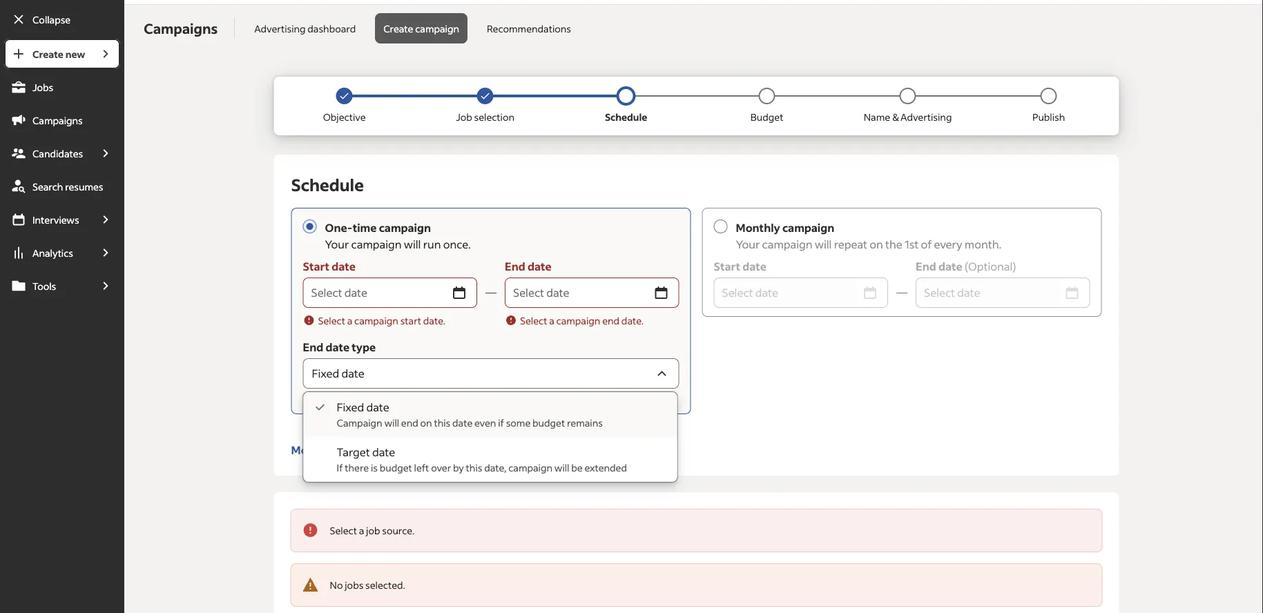 Task type: locate. For each thing, give the bounding box(es) containing it.
date. right 'start'
[[423, 315, 446, 328]]

more options button
[[291, 426, 384, 459]]

end down the end date "field"
[[603, 315, 620, 328]]

there
[[345, 462, 369, 475]]

date for fixed date campaign will end on this date even if some budget remains
[[367, 401, 390, 415]]

selection
[[474, 111, 515, 124]]

collapse button
[[4, 4, 120, 35]]

your down one- in the top left of the page
[[325, 238, 349, 252]]

date. down the end date "field"
[[622, 315, 644, 328]]

create left new
[[32, 48, 63, 60]]

budget
[[533, 417, 565, 430], [380, 462, 412, 475]]

1 vertical spatial end
[[401, 417, 419, 430]]

0 vertical spatial fixed
[[312, 367, 339, 381]]

date,
[[485, 462, 507, 475]]

1 vertical spatial end
[[303, 341, 324, 355]]

budget right some
[[533, 417, 565, 430]]

will right campaign
[[385, 417, 399, 430]]

0 vertical spatial end
[[603, 315, 620, 328]]

jobs
[[345, 580, 364, 592]]

error image for start
[[303, 315, 316, 327]]

Select date field
[[714, 278, 858, 309]]

on
[[870, 238, 884, 252], [421, 417, 432, 430]]

None radio
[[303, 220, 317, 234]]

1 horizontal spatial choose a date image
[[653, 285, 670, 302]]

will left run
[[404, 238, 421, 252]]

1 horizontal spatial end
[[505, 260, 526, 274]]

&
[[893, 111, 899, 124]]

0 horizontal spatial advertising
[[254, 22, 306, 35]]

1 vertical spatial fixed
[[337, 401, 364, 415]]

select down the end date "field"
[[520, 315, 548, 328]]

0 vertical spatial this
[[434, 417, 451, 430]]

1 horizontal spatial this
[[466, 462, 483, 475]]

create new
[[32, 48, 85, 60]]

budget inside target date if there is budget left over by this date, campaign will be extended
[[380, 462, 412, 475]]

no
[[330, 580, 343, 592]]

0 horizontal spatial campaigns
[[32, 114, 83, 126]]

remains
[[567, 417, 603, 430]]

every
[[935, 238, 963, 252]]

on inside monthly campaign your campaign will repeat on the 1st of every month.
[[870, 238, 884, 252]]

0 horizontal spatial error image
[[303, 315, 316, 327]]

1 error image from the left
[[303, 315, 316, 327]]

1 vertical spatial on
[[421, 417, 432, 430]]

fixed down 'end date type'
[[312, 367, 339, 381]]

will inside one-time campaign your campaign will run once.
[[404, 238, 421, 252]]

0 horizontal spatial create
[[32, 48, 63, 60]]

end inside fixed date campaign will end on this date even if some budget remains
[[401, 417, 419, 430]]

1 choose a date image from the left
[[451, 285, 468, 302]]

0 vertical spatial schedule
[[605, 111, 648, 124]]

will left be
[[555, 462, 570, 475]]

end up fixed date
[[303, 341, 324, 355]]

date for target date if there is budget left over by this date, campaign will be extended
[[372, 446, 395, 460]]

date for fixed date
[[342, 367, 365, 381]]

1 horizontal spatial create
[[384, 22, 414, 35]]

1 horizontal spatial your
[[736, 238, 760, 252]]

this right by
[[466, 462, 483, 475]]

date inside target date if there is budget left over by this date, campaign will be extended
[[372, 446, 395, 460]]

fixed up campaign
[[337, 401, 364, 415]]

target
[[337, 446, 370, 460]]

0 horizontal spatial this
[[434, 417, 451, 430]]

advertising dashboard
[[254, 22, 356, 35]]

1 horizontal spatial campaigns
[[144, 20, 218, 38]]

0 horizontal spatial your
[[325, 238, 349, 252]]

advertising right & at the top right
[[901, 111, 953, 124]]

name
[[864, 111, 891, 124]]

2 error image from the left
[[505, 315, 518, 327]]

more options
[[291, 444, 361, 458]]

end
[[603, 315, 620, 328], [401, 417, 419, 430]]

fixed
[[312, 367, 339, 381], [337, 401, 364, 415]]

0 vertical spatial end
[[505, 260, 526, 274]]

campaign
[[415, 22, 460, 35], [379, 221, 431, 235], [783, 221, 835, 235], [351, 238, 402, 252], [763, 238, 813, 252], [355, 315, 399, 328], [557, 315, 601, 328], [509, 462, 553, 475]]

campaign inside 'create campaign' link
[[415, 22, 460, 35]]

date right start
[[332, 260, 356, 274]]

1 vertical spatial campaigns
[[32, 114, 83, 126]]

campaigns
[[144, 20, 218, 38], [32, 114, 83, 126]]

of
[[921, 238, 932, 252]]

fixed date
[[312, 367, 365, 381]]

budget
[[751, 111, 784, 124]]

more
[[291, 444, 319, 458]]

jobs link
[[4, 72, 120, 102]]

date for start date
[[332, 260, 356, 274]]

1 vertical spatial this
[[466, 462, 483, 475]]

1 vertical spatial budget
[[380, 462, 412, 475]]

fixed for fixed date
[[312, 367, 339, 381]]

on up left
[[421, 417, 432, 430]]

1 horizontal spatial error image
[[505, 315, 518, 327]]

0 vertical spatial create
[[384, 22, 414, 35]]

no jobs selected. group
[[291, 564, 1103, 608]]

a inside the select a job source. group
[[359, 525, 364, 538]]

recommendations link
[[479, 13, 580, 44]]

1 horizontal spatial a
[[359, 525, 364, 538]]

if
[[498, 417, 504, 430]]

1 horizontal spatial budget
[[533, 417, 565, 430]]

date inside popup button
[[342, 367, 365, 381]]

select left the job
[[330, 525, 357, 538]]

2 choose a date image from the left
[[653, 285, 670, 302]]

job
[[456, 111, 472, 124]]

options
[[321, 444, 361, 458]]

0 vertical spatial advertising
[[254, 22, 306, 35]]

create campaign
[[384, 22, 460, 35]]

will left 'repeat'
[[815, 238, 832, 252]]

schedule
[[605, 111, 648, 124], [291, 174, 364, 196]]

0 horizontal spatial choose a date image
[[451, 285, 468, 302]]

0 horizontal spatial end
[[401, 417, 419, 430]]

2 horizontal spatial a
[[549, 315, 555, 328]]

date up campaign
[[367, 401, 390, 415]]

will
[[404, 238, 421, 252], [815, 238, 832, 252], [385, 417, 399, 430], [555, 462, 570, 475]]

0 horizontal spatial on
[[421, 417, 432, 430]]

menu bar
[[0, 39, 125, 614]]

date left even
[[453, 417, 473, 430]]

0 vertical spatial budget
[[533, 417, 565, 430]]

error image
[[303, 315, 316, 327], [505, 315, 518, 327]]

date.
[[423, 315, 446, 328], [622, 315, 644, 328]]

monthly
[[736, 221, 781, 235]]

date left type
[[326, 341, 350, 355]]

end up left
[[401, 417, 419, 430]]

create
[[384, 22, 414, 35], [32, 48, 63, 60]]

time
[[353, 221, 377, 235]]

2 your from the left
[[736, 238, 760, 252]]

select up 'end date type'
[[318, 315, 345, 328]]

recommendations
[[487, 22, 571, 35]]

your
[[325, 238, 349, 252], [736, 238, 760, 252]]

a down the end date "field"
[[549, 315, 555, 328]]

Start date field
[[303, 278, 447, 309]]

list box
[[304, 393, 678, 483]]

fixed inside fixed date popup button
[[312, 367, 339, 381]]

1 horizontal spatial advertising
[[901, 111, 953, 124]]

source.
[[382, 525, 415, 538]]

end
[[505, 260, 526, 274], [303, 341, 324, 355]]

tools link
[[4, 271, 91, 301]]

error image down end date
[[505, 315, 518, 327]]

None radio
[[714, 220, 728, 234]]

a
[[347, 315, 353, 328], [549, 315, 555, 328], [359, 525, 364, 538]]

1 horizontal spatial on
[[870, 238, 884, 252]]

select a campaign start date.
[[318, 315, 446, 328]]

0 horizontal spatial date.
[[423, 315, 446, 328]]

End date field
[[505, 278, 649, 309]]

some
[[506, 417, 531, 430]]

job selection
[[456, 111, 515, 124]]

0 vertical spatial campaigns
[[144, 20, 218, 38]]

error image up 'end date type'
[[303, 315, 316, 327]]

monthly campaign your campaign will repeat on the 1st of every month.
[[736, 221, 1002, 252]]

run
[[423, 238, 441, 252]]

select a job source.
[[330, 525, 415, 538]]

budget right is
[[380, 462, 412, 475]]

choose a date image
[[451, 285, 468, 302], [653, 285, 670, 302]]

1 vertical spatial create
[[32, 48, 63, 60]]

a up 'end date type'
[[347, 315, 353, 328]]

date
[[332, 260, 356, 274], [528, 260, 552, 274], [326, 341, 350, 355], [342, 367, 365, 381], [367, 401, 390, 415], [453, 417, 473, 430], [372, 446, 395, 460]]

date up is
[[372, 446, 395, 460]]

date down type
[[342, 367, 365, 381]]

select
[[318, 315, 345, 328], [520, 315, 548, 328], [330, 525, 357, 538]]

choose a date image for start date
[[451, 285, 468, 302]]

0 horizontal spatial budget
[[380, 462, 412, 475]]

1 vertical spatial schedule
[[291, 174, 364, 196]]

this left even
[[434, 417, 451, 430]]

advertising left dashboard
[[254, 22, 306, 35]]

1 horizontal spatial date.
[[622, 315, 644, 328]]

end for end date
[[505, 260, 526, 274]]

this
[[434, 417, 451, 430], [466, 462, 483, 475]]

fixed inside fixed date campaign will end on this date even if some budget remains
[[337, 401, 364, 415]]

1 date. from the left
[[423, 315, 446, 328]]

0 horizontal spatial schedule
[[291, 174, 364, 196]]

2 date. from the left
[[622, 315, 644, 328]]

create for create new
[[32, 48, 63, 60]]

fixed date option
[[304, 393, 678, 438]]

over
[[431, 462, 451, 475]]

1 vertical spatial advertising
[[901, 111, 953, 124]]

start
[[401, 315, 422, 328]]

search resumes link
[[4, 171, 120, 202]]

0 horizontal spatial a
[[347, 315, 353, 328]]

the
[[886, 238, 903, 252]]

will inside fixed date campaign will end on this date even if some budget remains
[[385, 417, 399, 430]]

create right dashboard
[[384, 22, 414, 35]]

create inside menu bar
[[32, 48, 63, 60]]

a left the job
[[359, 525, 364, 538]]

date up the end date "field"
[[528, 260, 552, 274]]

end up the end date "field"
[[505, 260, 526, 274]]

1 your from the left
[[325, 238, 349, 252]]

fixed for fixed date campaign will end on this date even if some budget remains
[[337, 401, 364, 415]]

your down monthly
[[736, 238, 760, 252]]

on left the
[[870, 238, 884, 252]]

0 vertical spatial on
[[870, 238, 884, 252]]

candidates
[[32, 147, 83, 160]]

0 horizontal spatial end
[[303, 341, 324, 355]]

extended
[[585, 462, 627, 475]]



Task type: describe. For each thing, give the bounding box(es) containing it.
campaign inside target date if there is budget left over by this date, campaign will be extended
[[509, 462, 553, 475]]

once.
[[443, 238, 471, 252]]

name & advertising
[[864, 111, 953, 124]]

publish
[[1033, 111, 1066, 124]]

choose a date image for end date
[[653, 285, 670, 302]]

no jobs selected.
[[330, 580, 405, 592]]

new
[[65, 48, 85, 60]]

collapse
[[32, 13, 71, 26]]

select inside group
[[330, 525, 357, 538]]

1st
[[905, 238, 919, 252]]

start date
[[303, 260, 356, 274]]

end date type
[[303, 341, 376, 355]]

type
[[352, 341, 376, 355]]

1 horizontal spatial schedule
[[605, 111, 648, 124]]

end date
[[505, 260, 552, 274]]

job
[[366, 525, 380, 538]]

analytics
[[32, 247, 73, 259]]

interviews
[[32, 214, 79, 226]]

advertising dashboard link
[[246, 13, 364, 44]]

tools
[[32, 280, 56, 292]]

a for start date
[[347, 315, 353, 328]]

fixed date campaign will end on this date even if some budget remains
[[337, 401, 603, 430]]

date for end date
[[528, 260, 552, 274]]

interviews link
[[4, 205, 91, 235]]

your inside one-time campaign your campaign will run once.
[[325, 238, 349, 252]]

be
[[572, 462, 583, 475]]

error image for end
[[505, 315, 518, 327]]

select a job source. group
[[291, 510, 1103, 553]]

your inside monthly campaign your campaign will repeat on the 1st of every month.
[[736, 238, 760, 252]]

search resumes
[[32, 180, 103, 193]]

create campaign link
[[375, 13, 468, 44]]

1 horizontal spatial end
[[603, 315, 620, 328]]

budget inside fixed date campaign will end on this date even if some budget remains
[[533, 417, 565, 430]]

campaigns link
[[4, 105, 120, 135]]

list box containing fixed date
[[304, 393, 678, 483]]

this inside target date if there is budget left over by this date, campaign will be extended
[[466, 462, 483, 475]]

date. for end date
[[622, 315, 644, 328]]

month.
[[965, 238, 1002, 252]]

fixed date button
[[303, 359, 680, 389]]

will inside monthly campaign your campaign will repeat on the 1st of every month.
[[815, 238, 832, 252]]

select for end
[[520, 315, 548, 328]]

(optional)
[[965, 260, 1017, 274]]

campaign
[[337, 417, 383, 430]]

select a campaign end date.
[[520, 315, 644, 328]]

(Optional) field
[[916, 278, 1060, 309]]

target date if there is budget left over by this date, campaign will be extended
[[337, 446, 627, 475]]

select for start
[[318, 315, 345, 328]]

if
[[337, 462, 343, 475]]

jobs
[[32, 81, 53, 93]]

dashboard
[[308, 22, 356, 35]]

is
[[371, 462, 378, 475]]

a for end date
[[549, 315, 555, 328]]

start
[[303, 260, 330, 274]]

by
[[453, 462, 464, 475]]

this inside fixed date campaign will end on this date even if some budget remains
[[434, 417, 451, 430]]

left
[[414, 462, 429, 475]]

date. for start date
[[423, 315, 446, 328]]

analytics link
[[4, 238, 91, 268]]

search
[[32, 180, 63, 193]]

date for end date type
[[326, 341, 350, 355]]

menu bar containing create new
[[0, 39, 125, 614]]

repeat
[[834, 238, 868, 252]]

one-time campaign your campaign will run once.
[[325, 221, 471, 252]]

even
[[475, 417, 496, 430]]

end for end date type
[[303, 341, 324, 355]]

selected.
[[366, 580, 405, 592]]

candidates link
[[4, 138, 91, 169]]

on inside fixed date campaign will end on this date even if some budget remains
[[421, 417, 432, 430]]

create new link
[[4, 39, 91, 69]]

one-
[[325, 221, 353, 235]]

resumes
[[65, 180, 103, 193]]

will inside target date if there is budget left over by this date, campaign will be extended
[[555, 462, 570, 475]]

create for create campaign
[[384, 22, 414, 35]]

objective
[[323, 111, 366, 124]]



Task type: vqa. For each thing, say whether or not it's contained in the screenshot.
over
yes



